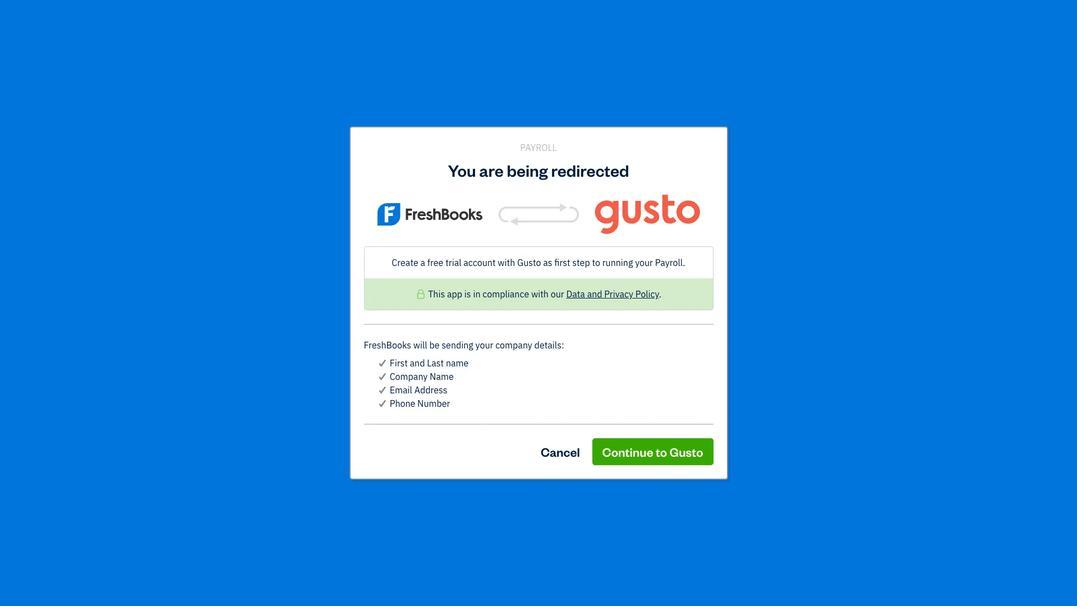 Task type: vqa. For each thing, say whether or not it's contained in the screenshot.
the Hourly Budget text field
no



Task type: describe. For each thing, give the bounding box(es) containing it.
a inside run payroll effortlessly create a gusto account to automate payroll and reporting
[[383, 288, 388, 300]]

last
[[427, 358, 444, 369]]

company
[[496, 340, 533, 351]]

company name
[[390, 371, 454, 382]]

first
[[555, 257, 571, 269]]

create a free trial account with gusto as first step to running your payroll.
[[392, 257, 686, 269]]

create inside run payroll effortlessly create a gusto account to automate payroll and reporting
[[354, 288, 381, 300]]

timer,
[[422, 204, 443, 214]]

are
[[479, 159, 504, 180]]

time for track
[[457, 116, 496, 137]]

you for you are being redirected
[[448, 159, 476, 180]]

tue —
[[449, 378, 464, 400]]

data and privacy policy link
[[567, 289, 659, 300]]

this
[[428, 289, 445, 300]]

logging
[[464, 204, 489, 214]]

being
[[507, 159, 548, 180]]

mon
[[378, 378, 395, 389]]

bill
[[560, 204, 570, 214]]

:
[[562, 340, 564, 351]]

running
[[603, 257, 633, 269]]

will
[[414, 340, 428, 351]]

fri, nov 17th
[[342, 349, 401, 361]]

team member / date
[[310, 413, 383, 423]]

can
[[340, 204, 352, 214]]

this app is in compliance with our data and privacy policy .
[[428, 289, 662, 300]]

convert
[[545, 190, 578, 201]]

track for everything
[[732, 190, 755, 201]]

cancel
[[541, 444, 580, 460]]

minute
[[740, 116, 791, 137]]

freshbooks
[[364, 340, 411, 351]]

is
[[465, 289, 471, 300]]

effortlessly
[[404, 273, 451, 284]]

another
[[617, 116, 678, 137]]

name
[[446, 358, 469, 369]]

and up the company name
[[410, 358, 425, 369]]

the for all
[[409, 204, 420, 214]]

billable left "hours."
[[748, 213, 774, 223]]

free
[[428, 257, 444, 269]]

by inside track everything for everyone don't miss a billable moment by staying on top of billable hours.
[[812, 204, 820, 214]]

0 vertical spatial gusto
[[518, 257, 541, 269]]

team
[[310, 413, 329, 423]]

check image for phone number
[[377, 397, 388, 411]]

— inside tue —
[[449, 390, 455, 400]]

learn for invoices
[[596, 213, 616, 223]]

your
[[419, 190, 438, 201]]

new entry
[[532, 439, 580, 452]]

policy
[[636, 289, 659, 300]]

everyone
[[817, 190, 856, 201]]

time down get
[[361, 213, 376, 223]]

2 / from the left
[[525, 413, 528, 423]]

invoices
[[621, 190, 656, 201]]

payroll
[[501, 288, 529, 300]]

run payroll effortlessly create a gusto account to automate payroll and reporting
[[354, 273, 585, 300]]

hours.
[[776, 213, 798, 223]]

1 vertical spatial your
[[635, 257, 653, 269]]

more for invoices
[[617, 213, 635, 223]]

service link
[[560, 413, 587, 423]]

phone number
[[390, 398, 450, 409]]

manually.
[[378, 213, 412, 223]]

don't
[[708, 204, 726, 214]]

continue to gusto button
[[592, 439, 714, 466]]

as
[[543, 257, 553, 269]]

worked.
[[566, 213, 594, 223]]

to inside run payroll effortlessly create a gusto account to automate payroll and reporting
[[450, 288, 458, 300]]

continue to gusto
[[603, 444, 704, 460]]

learn more for invoices
[[596, 213, 635, 223]]

main element
[[0, 0, 123, 606]]

new entry button
[[305, 434, 792, 457]]

step
[[573, 257, 590, 269]]

of
[[874, 204, 880, 214]]

our
[[551, 289, 564, 300]]

accurately
[[520, 204, 558, 214]]

new
[[532, 439, 553, 452]]

check image for email address
[[377, 384, 388, 397]]

client
[[502, 413, 523, 423]]

project
[[529, 413, 554, 423]]

a inside dialog
[[421, 257, 425, 269]]

track
[[354, 204, 372, 214]]

note
[[591, 413, 608, 423]]

moment
[[780, 204, 810, 214]]

accurately bill your clients for the time you've worked.
[[520, 204, 681, 223]]

0 vertical spatial to
[[592, 257, 601, 269]]

lose
[[578, 116, 614, 137]]

automate
[[460, 288, 499, 300]]

freshbooks will be sending your company details :
[[364, 340, 564, 351]]

learn for all
[[414, 213, 434, 223]]

with inside you can track time with the timer, or by logging time manually.
[[392, 204, 407, 214]]

billable
[[682, 116, 736, 137]]

and right data
[[587, 289, 603, 300]]

never
[[530, 116, 575, 137]]

payroll inside the you are being redirected dialog
[[520, 142, 557, 153]]

and inside run payroll effortlessly create a gusto account to automate payroll and reporting
[[531, 288, 546, 300]]

all
[[405, 190, 416, 201]]

tue
[[449, 378, 464, 389]]

a inside track everything for everyone don't miss a billable moment by staying on top of billable hours.
[[747, 204, 751, 214]]

time up or
[[440, 190, 460, 201]]

by inside you can track time with the timer, or by logging time manually.
[[454, 204, 462, 214]]

3 / from the left
[[555, 413, 558, 423]]

fri,
[[342, 349, 357, 361]]

redirected
[[551, 159, 629, 180]]

.
[[659, 289, 662, 300]]

learn more for all
[[414, 213, 454, 223]]



Task type: locate. For each thing, give the bounding box(es) containing it.
time inside accurately bill your clients for the time you've worked.
[[640, 204, 656, 214]]

0 vertical spatial you
[[448, 159, 476, 180]]

learn down your
[[414, 213, 434, 223]]

you inside dialog
[[448, 159, 476, 180]]

1 vertical spatial you
[[325, 204, 338, 214]]

entry
[[555, 439, 580, 452]]

check image left 13
[[377, 370, 388, 384]]

check image for first and last name
[[377, 357, 388, 370]]

1 vertical spatial track
[[732, 190, 755, 201]]

and left never
[[499, 116, 527, 137]]

0 horizontal spatial the
[[409, 204, 420, 214]]

2 horizontal spatial with
[[531, 289, 549, 300]]

0 horizontal spatial more
[[436, 213, 454, 223]]

convert time into invoices
[[545, 190, 656, 201]]

1 horizontal spatial you
[[448, 159, 476, 180]]

with
[[392, 204, 407, 214], [498, 257, 515, 269], [531, 289, 549, 300]]

first and last name
[[390, 358, 469, 369]]

staying
[[822, 204, 847, 214]]

privacy
[[605, 289, 634, 300]]

1 horizontal spatial to
[[592, 257, 601, 269]]

learn down into
[[596, 213, 616, 223]]

1 horizontal spatial payroll
[[520, 142, 557, 153]]

trial
[[446, 257, 462, 269]]

number
[[418, 398, 450, 409]]

get
[[354, 190, 369, 201]]

more
[[436, 213, 454, 223], [617, 213, 635, 223]]

the down all
[[409, 204, 420, 214]]

to right continue
[[656, 444, 667, 460]]

/ left note link at the bottom
[[587, 413, 590, 423]]

payroll up "you are being redirected"
[[520, 142, 557, 153]]

a
[[747, 204, 751, 214], [421, 257, 425, 269], [383, 288, 388, 300]]

0 vertical spatial your
[[572, 204, 588, 214]]

for inside accurately bill your clients for the time you've worked.
[[615, 204, 625, 214]]

track everything for everyone don't miss a billable moment by staying on top of billable hours.
[[708, 190, 880, 223]]

lockfb image
[[416, 288, 426, 301]]

1 horizontal spatial account
[[464, 257, 496, 269]]

you for you can track time with the timer, or by logging time manually.
[[325, 204, 338, 214]]

/ left "service" at the bottom right
[[555, 413, 558, 423]]

2 — from the left
[[449, 390, 455, 400]]

be
[[430, 340, 440, 351]]

to left is
[[450, 288, 458, 300]]

— down tue
[[449, 390, 455, 400]]

check image for company name
[[377, 370, 388, 384]]

the
[[409, 204, 420, 214], [627, 204, 638, 214]]

create up effortlessly
[[392, 257, 419, 269]]

1 horizontal spatial learn
[[596, 213, 616, 223]]

company
[[390, 371, 428, 382]]

to inside button
[[656, 444, 667, 460]]

for inside track everything for everyone don't miss a billable moment by staying on top of billable hours.
[[804, 190, 815, 201]]

1 horizontal spatial gusto
[[518, 257, 541, 269]]

note link
[[591, 413, 608, 423]]

reporting
[[548, 288, 585, 300]]

payroll right run
[[373, 273, 402, 284]]

more down the invoices
[[617, 213, 635, 223]]

2 learn from the left
[[596, 213, 616, 223]]

2 check image from the top
[[377, 370, 388, 384]]

data
[[567, 289, 585, 300]]

1 vertical spatial create
[[354, 288, 381, 300]]

0 horizontal spatial track
[[410, 116, 454, 137]]

time for convert
[[580, 190, 600, 201]]

4 check image from the top
[[377, 397, 388, 411]]

0 horizontal spatial a
[[383, 288, 388, 300]]

the down the invoices
[[627, 204, 638, 214]]

date
[[366, 413, 383, 423]]

get paid for all your time
[[354, 190, 460, 201]]

0 horizontal spatial create
[[354, 288, 381, 300]]

2 horizontal spatial to
[[656, 444, 667, 460]]

1 vertical spatial gusto
[[390, 288, 414, 300]]

/ left the date
[[362, 413, 365, 423]]

payroll
[[520, 142, 557, 153], [373, 273, 402, 284]]

a left lockfb icon at the left top of page
[[383, 288, 388, 300]]

track inside track everything for everyone don't miss a billable moment by staying on top of billable hours.
[[732, 190, 755, 201]]

2 horizontal spatial gusto
[[670, 444, 704, 460]]

17th
[[379, 349, 401, 361]]

sending
[[442, 340, 474, 351]]

0 vertical spatial a
[[747, 204, 751, 214]]

0 vertical spatial track
[[410, 116, 454, 137]]

—
[[378, 390, 384, 400], [449, 390, 455, 400]]

0 vertical spatial account
[[464, 257, 496, 269]]

date link
[[366, 413, 390, 423]]

and
[[499, 116, 527, 137], [531, 288, 546, 300], [587, 289, 603, 300], [410, 358, 425, 369]]

for up the moment
[[804, 190, 815, 201]]

2 learn more from the left
[[596, 213, 635, 223]]

4 / from the left
[[587, 413, 590, 423]]

address
[[415, 385, 448, 396]]

0 vertical spatial payroll
[[520, 142, 557, 153]]

1 horizontal spatial by
[[812, 204, 820, 214]]

to right the step
[[592, 257, 601, 269]]

1 check image from the top
[[377, 357, 388, 370]]

1 horizontal spatial —
[[449, 390, 455, 400]]

nov
[[359, 349, 377, 361]]

0 horizontal spatial account
[[416, 288, 448, 300]]

convert time into invoices image
[[581, 146, 620, 186]]

0 horizontal spatial to
[[450, 288, 458, 300]]

check image up date link
[[377, 397, 388, 411]]

2 vertical spatial gusto
[[670, 444, 704, 460]]

cancel button
[[531, 439, 590, 466]]

everything
[[757, 190, 802, 201]]

1 learn from the left
[[414, 213, 434, 223]]

1 horizontal spatial create
[[392, 257, 419, 269]]

with left our
[[531, 289, 549, 300]]

member
[[331, 413, 360, 423]]

into
[[603, 190, 619, 201]]

the inside accurately bill your clients for the time you've worked.
[[627, 204, 638, 214]]

1 the from the left
[[409, 204, 420, 214]]

app
[[447, 289, 463, 300]]

the for invoices
[[627, 204, 638, 214]]

client / project / service / note
[[502, 413, 608, 423]]

for for everyone
[[804, 190, 815, 201]]

your
[[572, 204, 588, 214], [635, 257, 653, 269], [476, 340, 494, 351]]

1 horizontal spatial more
[[617, 213, 635, 223]]

service
[[560, 413, 585, 423]]

you've
[[658, 204, 681, 214]]

1 horizontal spatial your
[[572, 204, 588, 214]]

learn more
[[414, 213, 454, 223], [596, 213, 635, 223]]

1 horizontal spatial the
[[627, 204, 638, 214]]

0 horizontal spatial you
[[325, 204, 338, 214]]

with down get paid for all your time
[[392, 204, 407, 214]]

freshbooks - gusto connection image
[[364, 194, 714, 234]]

1 horizontal spatial learn more
[[596, 213, 635, 223]]

2 horizontal spatial your
[[635, 257, 653, 269]]

1 more from the left
[[436, 213, 454, 223]]

by right or
[[454, 204, 462, 214]]

clients
[[590, 204, 613, 214]]

compliance
[[483, 289, 529, 300]]

0 horizontal spatial gusto
[[390, 288, 414, 300]]

1 vertical spatial account
[[416, 288, 448, 300]]

with for is
[[531, 289, 549, 300]]

check image
[[377, 357, 388, 370], [377, 370, 388, 384], [377, 384, 388, 397], [377, 397, 388, 411]]

track time and never lose another billable minute
[[410, 116, 791, 137]]

gusto inside run payroll effortlessly create a gusto account to automate payroll and reporting
[[390, 288, 414, 300]]

1 vertical spatial with
[[498, 257, 515, 269]]

account down effortlessly
[[416, 288, 448, 300]]

0 horizontal spatial —
[[378, 390, 384, 400]]

billable down everything
[[753, 204, 779, 214]]

2 by from the left
[[812, 204, 820, 214]]

2 vertical spatial with
[[531, 289, 549, 300]]

choose a date image
[[408, 349, 421, 361]]

on
[[849, 204, 858, 214]]

more for all
[[436, 213, 454, 223]]

2 vertical spatial your
[[476, 340, 494, 351]]

0 vertical spatial create
[[392, 257, 419, 269]]

project link
[[529, 413, 555, 423]]

you
[[448, 159, 476, 180], [325, 204, 338, 214]]

1 horizontal spatial a
[[421, 257, 425, 269]]

you are being redirected
[[448, 159, 629, 180]]

with up the compliance
[[498, 257, 515, 269]]

2 more from the left
[[617, 213, 635, 223]]

gusto inside button
[[670, 444, 704, 460]]

first
[[390, 358, 408, 369]]

track for time
[[410, 116, 454, 137]]

time down paid
[[374, 204, 390, 214]]

for left all
[[391, 190, 403, 201]]

— down the mon in the left of the page
[[378, 390, 384, 400]]

1 vertical spatial to
[[450, 288, 458, 300]]

/ right client
[[525, 413, 528, 423]]

email address
[[390, 385, 448, 396]]

0 horizontal spatial by
[[454, 204, 462, 214]]

1 learn more from the left
[[414, 213, 454, 223]]

payroll inside run payroll effortlessly create a gusto account to automate payroll and reporting
[[373, 273, 402, 284]]

2 the from the left
[[627, 204, 638, 214]]

0 horizontal spatial payroll
[[373, 273, 402, 284]]

create down run
[[354, 288, 381, 300]]

account up run payroll effortlessly create a gusto account to automate payroll and reporting
[[464, 257, 496, 269]]

your right bill
[[572, 204, 588, 214]]

3 check image from the top
[[377, 384, 388, 397]]

1 horizontal spatial with
[[498, 257, 515, 269]]

0 horizontal spatial for
[[391, 190, 403, 201]]

gusto
[[518, 257, 541, 269], [390, 288, 414, 300], [670, 444, 704, 460]]

your inside accurately bill your clients for the time you've worked.
[[572, 204, 588, 214]]

create inside the you are being redirected dialog
[[392, 257, 419, 269]]

your left payroll. on the top of the page
[[635, 257, 653, 269]]

learn more down your
[[414, 213, 454, 223]]

track
[[410, 116, 454, 137], [732, 190, 755, 201]]

1 vertical spatial a
[[421, 257, 425, 269]]

a right miss
[[747, 204, 751, 214]]

account inside the you are being redirected dialog
[[464, 257, 496, 269]]

time up clients
[[580, 190, 600, 201]]

mon 13 —
[[378, 378, 408, 400]]

1 / from the left
[[362, 413, 365, 423]]

1 — from the left
[[378, 390, 384, 400]]

0 horizontal spatial learn
[[414, 213, 434, 223]]

0 horizontal spatial learn more
[[414, 213, 454, 223]]

your right sending
[[476, 340, 494, 351]]

you left can
[[325, 204, 338, 214]]

check image left 'email'
[[377, 384, 388, 397]]

you can track time with the timer, or by logging time manually.
[[325, 204, 489, 223]]

the inside you can track time with the timer, or by logging time manually.
[[409, 204, 420, 214]]

1 horizontal spatial track
[[732, 190, 755, 201]]

for
[[391, 190, 403, 201], [804, 190, 815, 201], [615, 204, 625, 214]]

time up are
[[457, 116, 496, 137]]

you are being redirected dialog
[[0, 113, 1078, 494]]

time down the invoices
[[640, 204, 656, 214]]

run
[[354, 273, 371, 284]]

2 vertical spatial to
[[656, 444, 667, 460]]

more down your
[[436, 213, 454, 223]]

for for all
[[391, 190, 403, 201]]

1 by from the left
[[454, 204, 462, 214]]

2 horizontal spatial for
[[804, 190, 815, 201]]

a left free
[[421, 257, 425, 269]]

and left our
[[531, 288, 546, 300]]

phone
[[390, 398, 416, 409]]

by left 'staying'
[[812, 204, 820, 214]]

paid
[[371, 190, 389, 201]]

check image left first
[[377, 357, 388, 370]]

learn more down into
[[596, 213, 635, 223]]

2 horizontal spatial a
[[747, 204, 751, 214]]

with for free
[[498, 257, 515, 269]]

to
[[592, 257, 601, 269], [450, 288, 458, 300], [656, 444, 667, 460]]

0 vertical spatial with
[[392, 204, 407, 214]]

for down into
[[615, 204, 625, 214]]

you left are
[[448, 159, 476, 180]]

0 horizontal spatial with
[[392, 204, 407, 214]]

1 horizontal spatial for
[[615, 204, 625, 214]]

details
[[535, 340, 562, 351]]

0 horizontal spatial your
[[476, 340, 494, 351]]

1 vertical spatial payroll
[[373, 273, 402, 284]]

you inside you can track time with the timer, or by logging time manually.
[[325, 204, 338, 214]]

2 vertical spatial a
[[383, 288, 388, 300]]

payroll.
[[655, 257, 686, 269]]

miss
[[728, 204, 745, 214]]

email
[[390, 385, 412, 396]]

or
[[444, 204, 452, 214]]

— inside mon 13 —
[[378, 390, 384, 400]]

billable
[[753, 204, 779, 214], [748, 213, 774, 223]]

/
[[362, 413, 365, 423], [525, 413, 528, 423], [555, 413, 558, 423], [587, 413, 590, 423]]

13
[[397, 378, 408, 389]]

account inside run payroll effortlessly create a gusto account to automate payroll and reporting
[[416, 288, 448, 300]]



